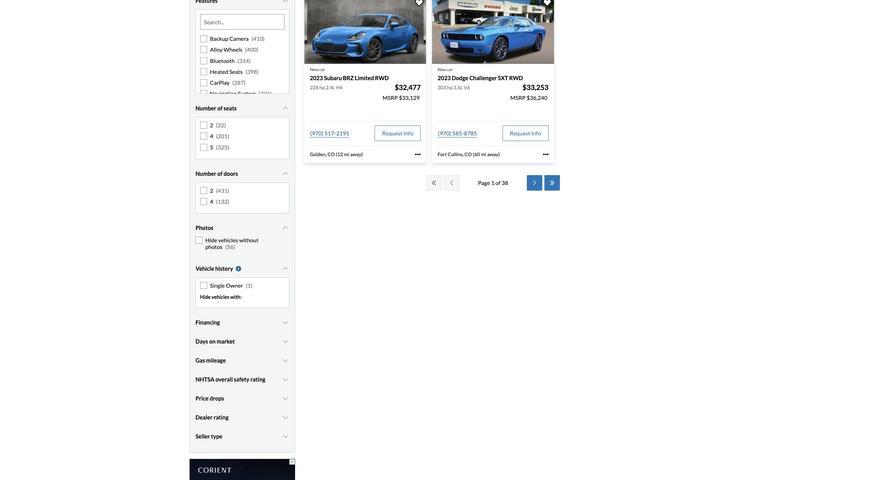 Task type: locate. For each thing, give the bounding box(es) containing it.
number inside dropdown button
[[196, 170, 216, 177]]

new car 2023 dodge challenger sxt rwd
[[438, 67, 523, 81]]

ellipsis h image
[[543, 151, 549, 157]]

new up 303
[[438, 67, 446, 72]]

rwd right limited
[[375, 75, 389, 81]]

4 left "(132)"
[[210, 198, 213, 205]]

2 hp from the left
[[447, 84, 453, 90]]

(970) left 585-
[[438, 130, 451, 136]]

1 horizontal spatial (970)
[[438, 130, 451, 136]]

228 hp 2.4l h4
[[310, 84, 343, 90]]

1 4 from the top
[[210, 133, 213, 139]]

dealer rating button
[[196, 409, 289, 426]]

4 (132)
[[210, 198, 229, 205]]

2 mi from the left
[[481, 151, 486, 157]]

single owner (1)
[[210, 282, 253, 289]]

request info button for $33,253
[[503, 125, 549, 141]]

ellipsis h image
[[415, 151, 421, 157]]

1 vertical spatial number
[[196, 170, 216, 177]]

alloy
[[210, 46, 223, 53]]

2 2023 from the left
[[438, 75, 451, 81]]

1 horizontal spatial request info button
[[503, 125, 549, 141]]

2 (970) from the left
[[438, 130, 451, 136]]

(321)
[[259, 90, 272, 97]]

1 horizontal spatial request info
[[510, 130, 541, 136]]

1 2023 from the left
[[310, 75, 323, 81]]

2 4 from the top
[[210, 198, 213, 205]]

mi right the (12
[[344, 151, 349, 157]]

(970) 585-8785
[[438, 130, 477, 136]]

chevron down image
[[282, 0, 289, 4], [282, 106, 289, 111], [282, 266, 289, 272], [282, 320, 289, 325], [282, 377, 289, 382], [282, 396, 289, 401], [282, 415, 289, 420]]

hp for $32,477
[[320, 84, 325, 90]]

vehicles up (56)
[[218, 237, 238, 244]]

of left seats
[[217, 105, 223, 112]]

chevron down image inside photos "dropdown button"
[[282, 225, 289, 231]]

2023 up 228
[[310, 75, 323, 81]]

1 2 from the top
[[210, 122, 213, 128]]

1 horizontal spatial rating
[[251, 376, 266, 383]]

1 info from the left
[[404, 130, 414, 136]]

585-
[[452, 130, 464, 136]]

new for $32,477
[[310, 67, 319, 72]]

rwd inside new car 2023 subaru brz limited rwd
[[375, 75, 389, 81]]

(398)
[[246, 68, 259, 75]]

0 vertical spatial rating
[[251, 376, 266, 383]]

1 number from the top
[[196, 105, 216, 112]]

4 chevron down image from the top
[[282, 320, 289, 325]]

alloy wheels (400)
[[210, 46, 258, 53]]

2 2 from the top
[[210, 187, 213, 194]]

0 horizontal spatial (970)
[[310, 130, 324, 136]]

hide for hide vehicles without photos
[[205, 237, 217, 244]]

collins,
[[448, 151, 464, 157]]

rating right safety
[[251, 376, 266, 383]]

rwd for $32,477
[[375, 75, 389, 81]]

chevron double left image
[[431, 180, 438, 186]]

4 up 5
[[210, 133, 213, 139]]

(56)
[[225, 244, 235, 250]]

hide down single
[[200, 294, 211, 300]]

4 for 4 (201)
[[210, 133, 213, 139]]

chevron down image for photos
[[282, 225, 289, 231]]

rwd inside "new car 2023 dodge challenger sxt rwd"
[[509, 75, 523, 81]]

hp right 303
[[447, 84, 453, 90]]

number up 2 (22)
[[196, 105, 216, 112]]

of inside dropdown button
[[217, 170, 223, 177]]

chevron down image inside days on market dropdown button
[[282, 339, 289, 344]]

hide vehicles with:
[[200, 294, 242, 300]]

1 horizontal spatial info
[[531, 130, 541, 136]]

2191
[[336, 130, 349, 136]]

new inside new car 2023 subaru brz limited rwd
[[310, 67, 319, 72]]

$32,477
[[395, 83, 421, 91]]

1 vertical spatial of
[[217, 170, 223, 177]]

1 chevron down image from the top
[[282, 0, 289, 4]]

0 horizontal spatial 2023
[[310, 75, 323, 81]]

mi
[[344, 151, 349, 157], [481, 151, 486, 157]]

2 chevron down image from the top
[[282, 225, 289, 231]]

new up 228
[[310, 67, 319, 72]]

1 request from the left
[[382, 130, 403, 136]]

seller type
[[196, 433, 222, 440]]

drops
[[210, 395, 224, 402]]

hide
[[205, 237, 217, 244], [200, 294, 211, 300]]

chevron down image inside financing dropdown button
[[282, 320, 289, 325]]

chevron down image inside gas mileage dropdown button
[[282, 358, 289, 363]]

request info button
[[375, 125, 421, 141], [503, 125, 549, 141]]

0 vertical spatial number
[[196, 105, 216, 112]]

hide for hide vehicles with:
[[200, 294, 211, 300]]

info
[[404, 130, 414, 136], [531, 130, 541, 136]]

2 request info from the left
[[510, 130, 541, 136]]

car for $32,477
[[319, 67, 325, 72]]

1 msrp from the left
[[383, 94, 398, 101]]

request info for $32,477
[[382, 130, 414, 136]]

chevron down image inside number of doors dropdown button
[[282, 171, 289, 177]]

seller
[[196, 433, 210, 440]]

1 vertical spatial hide
[[200, 294, 211, 300]]

chevron down image for days on market
[[282, 339, 289, 344]]

0 horizontal spatial co
[[328, 151, 335, 157]]

chevron down image inside number of seats 'dropdown button'
[[282, 106, 289, 111]]

msrp inside '$33,253 msrp $36,240'
[[511, 94, 526, 101]]

0 horizontal spatial new
[[310, 67, 319, 72]]

2 for 2 (431)
[[210, 187, 213, 194]]

dealer
[[196, 414, 213, 421]]

1 vertical spatial rating
[[214, 414, 229, 421]]

1 horizontal spatial msrp
[[511, 94, 526, 101]]

1 horizontal spatial new
[[438, 67, 446, 72]]

co left (60
[[465, 151, 472, 157]]

golden,
[[310, 151, 327, 157]]

1 horizontal spatial rwd
[[509, 75, 523, 81]]

rwd
[[375, 75, 389, 81], [509, 75, 523, 81]]

car
[[319, 67, 325, 72], [447, 67, 453, 72]]

2023 for $33,253
[[438, 75, 451, 81]]

5
[[210, 144, 213, 150]]

0 vertical spatial hide
[[205, 237, 217, 244]]

vehicles for without
[[218, 237, 238, 244]]

4 (201)
[[210, 133, 229, 139]]

gas mileage button
[[196, 352, 289, 369]]

request info button up ellipsis h image
[[375, 125, 421, 141]]

hide inside hide vehicles without photos
[[205, 237, 217, 244]]

car inside "new car 2023 dodge challenger sxt rwd"
[[447, 67, 453, 72]]

(1)
[[246, 282, 253, 289]]

vehicles
[[218, 237, 238, 244], [212, 294, 229, 300]]

2 request from the left
[[510, 130, 530, 136]]

2023 inside "new car 2023 dodge challenger sxt rwd"
[[438, 75, 451, 81]]

0 horizontal spatial car
[[319, 67, 325, 72]]

4 chevron down image from the top
[[282, 358, 289, 363]]

new
[[310, 67, 319, 72], [438, 67, 446, 72]]

chevron down image inside vehicle history dropdown button
[[282, 266, 289, 272]]

0 horizontal spatial request info
[[382, 130, 414, 136]]

chevron left image
[[448, 180, 455, 186]]

0 vertical spatial vehicles
[[218, 237, 238, 244]]

2023 up 303
[[438, 75, 451, 81]]

number
[[196, 105, 216, 112], [196, 170, 216, 177]]

1 new from the left
[[310, 67, 319, 72]]

chevron down image for dealer rating
[[282, 415, 289, 420]]

1 horizontal spatial mi
[[481, 151, 486, 157]]

overall
[[216, 376, 233, 383]]

co left the (12
[[328, 151, 335, 157]]

5 chevron down image from the top
[[282, 377, 289, 382]]

2023 for $32,477
[[310, 75, 323, 81]]

backup camera (410)
[[210, 35, 265, 42]]

car inside new car 2023 subaru brz limited rwd
[[319, 67, 325, 72]]

5 chevron down image from the top
[[282, 434, 289, 439]]

number for number of seats
[[196, 105, 216, 112]]

4 for 4 (132)
[[210, 198, 213, 205]]

owner
[[226, 282, 243, 289]]

1 chevron down image from the top
[[282, 171, 289, 177]]

hp for $33,253
[[447, 84, 453, 90]]

camera
[[229, 35, 249, 42]]

info circle image
[[235, 266, 242, 272]]

v6
[[464, 84, 470, 90]]

1 request info button from the left
[[375, 125, 421, 141]]

mileage
[[206, 357, 226, 364]]

(60
[[473, 151, 480, 157]]

chevron right image
[[531, 180, 538, 186]]

vehicles down single
[[212, 294, 229, 300]]

away)
[[350, 151, 363, 157], [487, 151, 500, 157]]

page 1 of 38
[[478, 179, 508, 186]]

2 rwd from the left
[[509, 75, 523, 81]]

3 chevron down image from the top
[[282, 266, 289, 272]]

request info button up ellipsis h icon
[[503, 125, 549, 141]]

msrp
[[383, 94, 398, 101], [511, 94, 526, 101]]

(201)
[[216, 133, 229, 139]]

car up subaru
[[319, 67, 325, 72]]

advertisement region
[[190, 459, 295, 480]]

1 horizontal spatial 2023
[[438, 75, 451, 81]]

chevron down image inside 'price drops' dropdown button
[[282, 396, 289, 401]]

2 away) from the left
[[487, 151, 500, 157]]

chevron down image for number of seats
[[282, 106, 289, 111]]

of left doors
[[217, 170, 223, 177]]

1 vertical spatial vehicles
[[212, 294, 229, 300]]

number up the 2 (431)
[[196, 170, 216, 177]]

msrp left the $36,240
[[511, 94, 526, 101]]

mi right (60
[[481, 151, 486, 157]]

2 left (22)
[[210, 122, 213, 128]]

msrp for $32,477
[[383, 94, 398, 101]]

2
[[210, 122, 213, 128], [210, 187, 213, 194]]

carplay
[[210, 79, 230, 86]]

0 vertical spatial of
[[217, 105, 223, 112]]

sxt
[[498, 75, 508, 81]]

with:
[[230, 294, 242, 300]]

heated seats (398)
[[210, 68, 259, 75]]

rwd for $33,253
[[509, 75, 523, 81]]

of for seats
[[217, 105, 223, 112]]

0 horizontal spatial info
[[404, 130, 414, 136]]

nhtsa overall safety rating button
[[196, 371, 289, 388]]

2023 inside new car 2023 subaru brz limited rwd
[[310, 75, 323, 81]]

chevron down image inside dealer rating dropdown button
[[282, 415, 289, 420]]

0 vertical spatial 4
[[210, 133, 213, 139]]

1 hp from the left
[[320, 84, 325, 90]]

of right "1"
[[496, 179, 501, 186]]

new inside "new car 2023 dodge challenger sxt rwd"
[[438, 67, 446, 72]]

subaru
[[324, 75, 342, 81]]

0 horizontal spatial msrp
[[383, 94, 398, 101]]

0 horizontal spatial request
[[382, 130, 403, 136]]

7 chevron down image from the top
[[282, 415, 289, 420]]

2 chevron down image from the top
[[282, 106, 289, 111]]

2 car from the left
[[447, 67, 453, 72]]

rating right dealer
[[214, 414, 229, 421]]

h4
[[336, 84, 343, 90]]

2 left (431)
[[210, 187, 213, 194]]

number inside 'dropdown button'
[[196, 105, 216, 112]]

303 hp 3.6l v6
[[438, 84, 470, 90]]

chevron down image for financing
[[282, 320, 289, 325]]

1 horizontal spatial co
[[465, 151, 472, 157]]

chevron down image
[[282, 171, 289, 177], [282, 225, 289, 231], [282, 339, 289, 344], [282, 358, 289, 363], [282, 434, 289, 439]]

2 info from the left
[[531, 130, 541, 136]]

hp right 228
[[320, 84, 325, 90]]

1 rwd from the left
[[375, 75, 389, 81]]

vehicles inside hide vehicles without photos
[[218, 237, 238, 244]]

hide up photos
[[205, 237, 217, 244]]

1 horizontal spatial request
[[510, 130, 530, 136]]

3 chevron down image from the top
[[282, 339, 289, 344]]

2 msrp from the left
[[511, 94, 526, 101]]

msrp left $33,129
[[383, 94, 398, 101]]

228
[[310, 84, 319, 90]]

request for $33,253
[[510, 130, 530, 136]]

1 (970) from the left
[[310, 130, 324, 136]]

car up "dodge"
[[447, 67, 453, 72]]

(325)
[[216, 144, 229, 150]]

(970) left 517- in the left of the page
[[310, 130, 324, 136]]

nhtsa overall safety rating
[[196, 376, 266, 383]]

0 horizontal spatial rwd
[[375, 75, 389, 81]]

away) right the (12
[[350, 151, 363, 157]]

info for $33,253
[[531, 130, 541, 136]]

heated
[[210, 68, 228, 75]]

chevron down image inside nhtsa overall safety rating dropdown button
[[282, 377, 289, 382]]

new for $33,253
[[438, 67, 446, 72]]

0 horizontal spatial mi
[[344, 151, 349, 157]]

without
[[239, 237, 259, 244]]

1 horizontal spatial away)
[[487, 151, 500, 157]]

2 request info button from the left
[[503, 125, 549, 141]]

$32,477 msrp $33,129
[[383, 83, 421, 101]]

2 number from the top
[[196, 170, 216, 177]]

0 horizontal spatial hp
[[320, 84, 325, 90]]

$33,253 msrp $36,240
[[511, 83, 549, 101]]

number of doors
[[196, 170, 238, 177]]

6 chevron down image from the top
[[282, 396, 289, 401]]

safety
[[234, 376, 250, 383]]

0 horizontal spatial request info button
[[375, 125, 421, 141]]

1 request info from the left
[[382, 130, 414, 136]]

1 car from the left
[[319, 67, 325, 72]]

golden, co (12 mi away)
[[310, 151, 363, 157]]

gas mileage
[[196, 357, 226, 364]]

38
[[502, 179, 508, 186]]

1 vertical spatial 2
[[210, 187, 213, 194]]

seats
[[224, 105, 237, 112]]

2 (22)
[[210, 122, 226, 128]]

msrp inside the $32,477 msrp $33,129
[[383, 94, 398, 101]]

1 horizontal spatial car
[[447, 67, 453, 72]]

1 horizontal spatial hp
[[447, 84, 453, 90]]

0 horizontal spatial away)
[[350, 151, 363, 157]]

history
[[215, 265, 233, 272]]

away) right (60
[[487, 151, 500, 157]]

rwd right the sxt
[[509, 75, 523, 81]]

1 mi from the left
[[344, 151, 349, 157]]

chevron down image inside seller type 'dropdown button'
[[282, 434, 289, 439]]

1 vertical spatial 4
[[210, 198, 213, 205]]

photos
[[196, 225, 213, 231]]

dealer rating
[[196, 414, 229, 421]]

chevron double right image
[[549, 180, 556, 186]]

on
[[209, 338, 216, 345]]

number of doors button
[[196, 165, 289, 183]]

of inside 'dropdown button'
[[217, 105, 223, 112]]

2 new from the left
[[438, 67, 446, 72]]

0 vertical spatial 2
[[210, 122, 213, 128]]

days
[[196, 338, 208, 345]]



Task type: vqa. For each thing, say whether or not it's contained in the screenshot.
start in the 1. BUILD YOUR DEAL | START NOW FIND FINANCING OPTIONS, VALUE YOUR TRADE-IN, AND CHOOSE SERVICE AND PROTECTION PLANS.
no



Task type: describe. For each thing, give the bounding box(es) containing it.
517-
[[325, 130, 336, 136]]

dodge
[[452, 75, 469, 81]]

bluetooth (314)
[[210, 57, 251, 64]]

financing button
[[196, 314, 289, 331]]

page
[[478, 179, 490, 186]]

info for $32,477
[[404, 130, 414, 136]]

nhtsa
[[196, 376, 215, 383]]

(970) 517-2191
[[310, 130, 349, 136]]

number of seats
[[196, 105, 237, 112]]

(22)
[[216, 122, 226, 128]]

financing
[[196, 319, 220, 326]]

single
[[210, 282, 225, 289]]

price
[[196, 395, 209, 402]]

new car 2023 subaru brz limited rwd
[[310, 67, 389, 81]]

2 co from the left
[[465, 151, 472, 157]]

1
[[491, 179, 495, 186]]

wheels
[[224, 46, 242, 53]]

type
[[211, 433, 222, 440]]

blue 2023 dodge challenger sxt rwd coupe rear-wheel drive automatic image
[[432, 0, 554, 64]]

(410)
[[252, 35, 265, 42]]

backup
[[210, 35, 228, 42]]

doors
[[224, 170, 238, 177]]

number of seats button
[[196, 100, 289, 117]]

seller type button
[[196, 428, 289, 445]]

303
[[438, 84, 446, 90]]

photos button
[[196, 219, 289, 237]]

request info button for $32,477
[[375, 125, 421, 141]]

brz
[[343, 75, 354, 81]]

2 vertical spatial of
[[496, 179, 501, 186]]

5 (325)
[[210, 144, 229, 150]]

limited
[[355, 75, 374, 81]]

days on market button
[[196, 333, 289, 350]]

2.4l
[[326, 84, 335, 90]]

(970) 517-2191 button
[[310, 125, 350, 141]]

1 co from the left
[[328, 151, 335, 157]]

0 horizontal spatial rating
[[214, 414, 229, 421]]

photos
[[205, 244, 223, 250]]

(314)
[[238, 57, 251, 64]]

request info for $33,253
[[510, 130, 541, 136]]

wr blue pearl 2023 subaru brz limited rwd coupe rear-wheel drive 6-speed manual image
[[304, 0, 427, 64]]

msrp for $33,253
[[511, 94, 526, 101]]

chevron down image for price drops
[[282, 396, 289, 401]]

(431)
[[216, 187, 229, 194]]

(132)
[[216, 198, 229, 205]]

$33,253
[[523, 83, 549, 91]]

(287)
[[232, 79, 246, 86]]

carplay (287)
[[210, 79, 246, 86]]

navigation system (321)
[[210, 90, 272, 97]]

2 for 2 (22)
[[210, 122, 213, 128]]

(970) for $32,477
[[310, 130, 324, 136]]

$36,240
[[527, 94, 548, 101]]

gas
[[196, 357, 205, 364]]

price drops button
[[196, 390, 289, 407]]

(12
[[336, 151, 343, 157]]

navigation
[[210, 90, 237, 97]]

of for doors
[[217, 170, 223, 177]]

vehicle history button
[[196, 260, 289, 278]]

chevron down image for nhtsa overall safety rating
[[282, 377, 289, 382]]

chevron down image for gas mileage
[[282, 358, 289, 363]]

market
[[217, 338, 235, 345]]

2 (431)
[[210, 187, 229, 194]]

vehicle
[[196, 265, 214, 272]]

Search... field
[[201, 14, 284, 29]]

1 away) from the left
[[350, 151, 363, 157]]

system
[[238, 90, 256, 97]]

(400)
[[245, 46, 258, 53]]

days on market
[[196, 338, 235, 345]]

chevron down image for seller type
[[282, 434, 289, 439]]

number for number of doors
[[196, 170, 216, 177]]

(970) 585-8785 button
[[438, 125, 478, 141]]

fort collins, co (60 mi away)
[[438, 151, 500, 157]]

$33,129
[[399, 94, 420, 101]]

chevron down image for number of doors
[[282, 171, 289, 177]]

car for $33,253
[[447, 67, 453, 72]]

request for $32,477
[[382, 130, 403, 136]]

hide vehicles without photos
[[205, 237, 259, 250]]

(970) for $33,253
[[438, 130, 451, 136]]

3.6l
[[454, 84, 463, 90]]

vehicles for with:
[[212, 294, 229, 300]]

8785
[[464, 130, 477, 136]]

bluetooth
[[210, 57, 235, 64]]

vehicle history
[[196, 265, 233, 272]]

seats
[[229, 68, 243, 75]]



